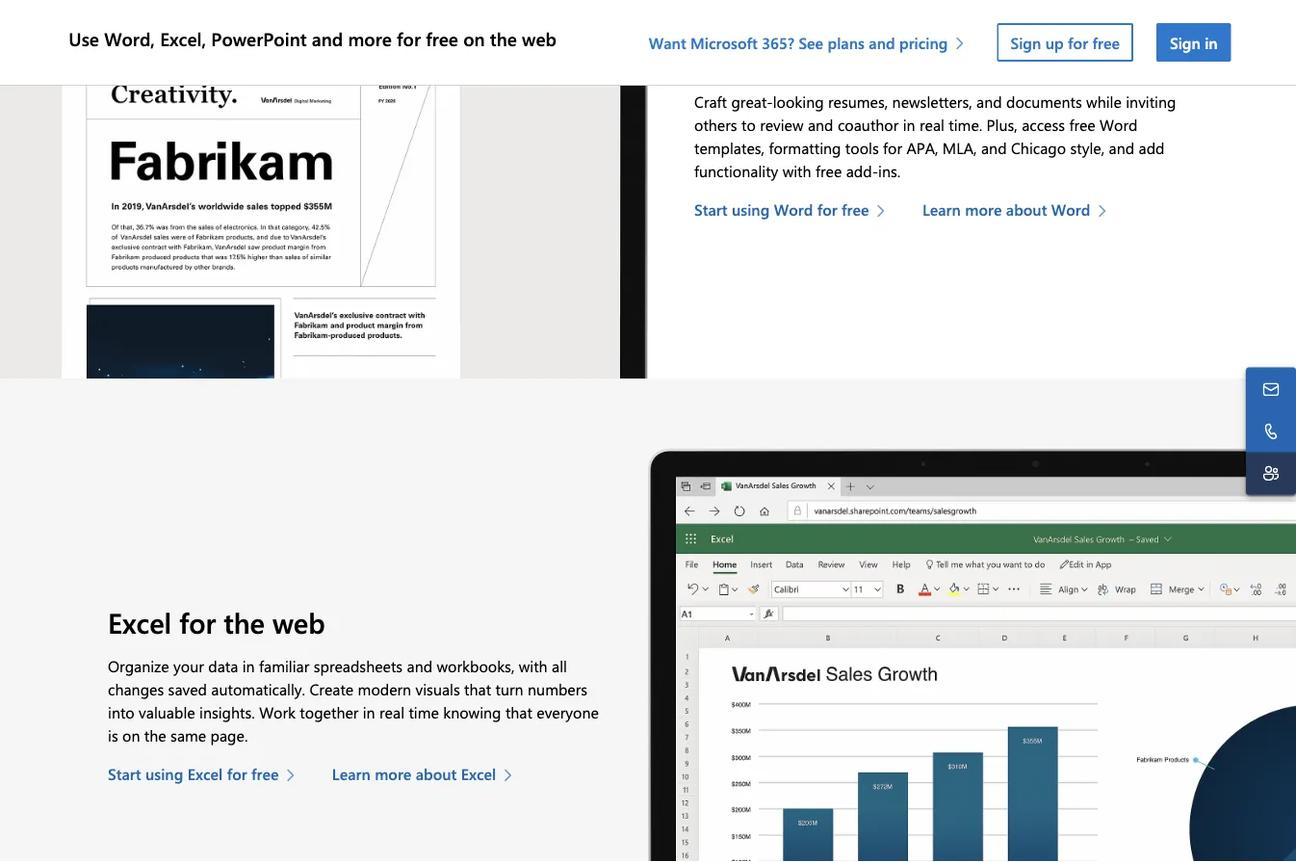 Task type: describe. For each thing, give the bounding box(es) containing it.
for inside start using word for free link
[[818, 200, 838, 220]]

knowing
[[443, 702, 502, 723]]

use
[[69, 26, 99, 51]]

workbooks,
[[437, 656, 515, 677]]

word inside the craft great-looking resumes, newsletters, and documents while inviting others to review and coauthor in real time. plus, access free word templates, formatting tools for apa, mla, and chicago style, and add functionality with free add-ins.
[[1100, 115, 1138, 136]]

about for excel for the web
[[416, 764, 457, 785]]

craft great-looking resumes, newsletters, and documents while inviting others to review and coauthor in real time. plus, access free word templates, formatting tools for apa, mla, and chicago style, and add functionality with free add-ins.
[[695, 92, 1177, 182]]

1 horizontal spatial web
[[522, 26, 557, 51]]

365?
[[762, 32, 795, 53]]

plus,
[[987, 115, 1018, 136]]

learn more about word
[[923, 200, 1091, 220]]

spreadsheets
[[314, 656, 403, 677]]

real inside the organize your data in familiar spreadsheets and workbooks, with all changes saved automatically. create modern visuals that turn numbers into valuable insights. work together in real time knowing that everyone is on the same page.
[[380, 702, 405, 723]]

add
[[1139, 138, 1165, 159]]

organize
[[108, 656, 169, 677]]

looking
[[773, 92, 824, 112]]

and down plus,
[[982, 138, 1007, 159]]

mla,
[[943, 138, 978, 159]]

changes
[[108, 679, 164, 700]]

with inside the organize your data in familiar spreadsheets and workbooks, with all changes saved automatically. create modern visuals that turn numbers into valuable insights. work together in real time knowing that everyone is on the same page.
[[519, 656, 548, 677]]

learn more about excel
[[332, 764, 497, 785]]

and right plans
[[869, 32, 896, 53]]

for inside sign up for free link
[[1069, 32, 1089, 53]]

excel for the web
[[108, 604, 325, 641]]

access
[[1022, 115, 1066, 136]]

word down style,
[[1052, 200, 1091, 220]]

organize your data in familiar spreadsheets and workbooks, with all changes saved automatically. create modern visuals that turn numbers into valuable insights. work together in real time knowing that everyone is on the same page.
[[108, 656, 599, 746]]

visuals
[[416, 679, 460, 700]]

0 vertical spatial on
[[464, 26, 485, 51]]

and left add
[[1110, 138, 1135, 159]]

time.
[[949, 115, 983, 136]]

free inside sign up for free link
[[1093, 32, 1121, 53]]

a laptop displaying colorful charts and graphs in excel on the web image
[[648, 449, 1297, 862]]

same
[[171, 725, 206, 746]]

start using excel for free link
[[108, 763, 305, 786]]

word up "craft"
[[695, 39, 766, 77]]

want
[[649, 32, 687, 53]]

and inside the organize your data in familiar spreadsheets and workbooks, with all changes saved automatically. create modern visuals that turn numbers into valuable insights. work together in real time knowing that everyone is on the same page.
[[407, 656, 433, 677]]

learn more about excel link
[[332, 763, 523, 786]]

using for word
[[732, 200, 770, 220]]

work
[[259, 702, 296, 723]]

apa,
[[907, 138, 939, 159]]

your
[[174, 656, 204, 677]]

the inside the organize your data in familiar spreadsheets and workbooks, with all changes saved automatically. create modern visuals that turn numbers into valuable insights. work together in real time knowing that everyone is on the same page.
[[144, 725, 166, 746]]

turn
[[496, 679, 524, 700]]

real inside the craft great-looking resumes, newsletters, and documents while inviting others to review and coauthor in real time. plus, access free word templates, formatting tools for apa, mla, and chicago style, and add functionality with free add-ins.
[[920, 115, 945, 136]]

great-
[[732, 92, 773, 112]]

add-
[[847, 161, 879, 182]]

up
[[1046, 32, 1064, 53]]

sign in link
[[1157, 23, 1232, 62]]

everyone
[[537, 702, 599, 723]]

all
[[552, 656, 567, 677]]

0 vertical spatial that
[[465, 679, 492, 700]]

plans
[[828, 32, 865, 53]]

style,
[[1071, 138, 1105, 159]]

learn for word for the web
[[923, 200, 961, 220]]

use word, excel, powerpoint and more for free on the web
[[69, 26, 557, 51]]

2 horizontal spatial excel
[[461, 764, 497, 785]]

more for excel for the web
[[375, 764, 412, 785]]

is
[[108, 725, 118, 746]]

functionality
[[695, 161, 779, 182]]

see
[[799, 32, 824, 53]]

modern
[[358, 679, 412, 700]]

microsoft
[[691, 32, 758, 53]]

chicago
[[1012, 138, 1067, 159]]

web for word for the web
[[867, 39, 919, 77]]

word for the web
[[695, 39, 919, 77]]



Task type: locate. For each thing, give the bounding box(es) containing it.
powerpoint
[[211, 26, 307, 51]]

insights.
[[199, 702, 255, 723]]

0 horizontal spatial excel
[[108, 604, 172, 641]]

2 vertical spatial more
[[375, 764, 412, 785]]

data
[[208, 656, 238, 677]]

0 horizontal spatial that
[[465, 679, 492, 700]]

others
[[695, 115, 738, 136]]

sign up for free
[[1011, 32, 1121, 53]]

for
[[397, 26, 421, 51], [1069, 32, 1089, 53], [773, 39, 810, 77], [884, 138, 903, 159], [818, 200, 838, 220], [179, 604, 216, 641], [227, 764, 247, 785]]

a laptop screen displaying a word document with multiple authors editing in word on the web image
[[0, 0, 648, 379]]

web for excel for the web
[[273, 604, 325, 641]]

1 vertical spatial about
[[416, 764, 457, 785]]

sign
[[1011, 32, 1042, 53], [1171, 32, 1201, 53]]

sign for sign up for free
[[1011, 32, 1042, 53]]

excel,
[[160, 26, 206, 51]]

1 vertical spatial using
[[145, 764, 183, 785]]

sign left up
[[1011, 32, 1042, 53]]

that down workbooks,
[[465, 679, 492, 700]]

documents
[[1007, 92, 1083, 112]]

1 vertical spatial real
[[380, 702, 405, 723]]

using down same
[[145, 764, 183, 785]]

0 vertical spatial more
[[348, 26, 392, 51]]

1 horizontal spatial learn
[[923, 200, 961, 220]]

1 horizontal spatial excel
[[188, 764, 223, 785]]

with
[[783, 161, 812, 182], [519, 656, 548, 677]]

0 horizontal spatial learn
[[332, 764, 371, 785]]

automatically.
[[211, 679, 306, 700]]

into
[[108, 702, 135, 723]]

with left 'all'
[[519, 656, 548, 677]]

free inside start using excel for free link
[[252, 764, 279, 785]]

learn down the mla,
[[923, 200, 961, 220]]

inviting
[[1127, 92, 1177, 112]]

using
[[732, 200, 770, 220], [145, 764, 183, 785]]

the
[[490, 26, 517, 51], [818, 39, 859, 77], [224, 604, 265, 641], [144, 725, 166, 746]]

formatting
[[769, 138, 842, 159]]

page.
[[211, 725, 248, 746]]

newsletters,
[[893, 92, 973, 112]]

excel
[[108, 604, 172, 641], [188, 764, 223, 785], [461, 764, 497, 785]]

time
[[409, 702, 439, 723]]

and right powerpoint
[[312, 26, 343, 51]]

1 horizontal spatial with
[[783, 161, 812, 182]]

review
[[760, 115, 804, 136]]

0 horizontal spatial web
[[273, 604, 325, 641]]

use word, excel, powerpoint and more for free on the web element
[[65, 0, 1244, 85]]

resumes,
[[829, 92, 889, 112]]

0 vertical spatial learn
[[923, 200, 961, 220]]

0 vertical spatial using
[[732, 200, 770, 220]]

1 vertical spatial learn
[[332, 764, 371, 785]]

craft
[[695, 92, 728, 112]]

and up visuals
[[407, 656, 433, 677]]

about for word for the web
[[1007, 200, 1048, 220]]

free
[[426, 26, 459, 51], [1093, 32, 1121, 53], [1070, 115, 1096, 136], [816, 161, 842, 182], [842, 200, 870, 220], [252, 764, 279, 785]]

excel down knowing
[[461, 764, 497, 785]]

real down modern
[[380, 702, 405, 723]]

start down functionality
[[695, 200, 728, 220]]

word,
[[104, 26, 155, 51]]

and up formatting
[[808, 115, 834, 136]]

excel up organize
[[108, 604, 172, 641]]

pricing
[[900, 32, 949, 53]]

using for excel
[[145, 764, 183, 785]]

in inside the craft great-looking resumes, newsletters, and documents while inviting others to review and coauthor in real time. plus, access free word templates, formatting tools for apa, mla, and chicago style, and add functionality with free add-ins.
[[904, 115, 916, 136]]

for inside the craft great-looking resumes, newsletters, and documents while inviting others to review and coauthor in real time. plus, access free word templates, formatting tools for apa, mla, and chicago style, and add functionality with free add-ins.
[[884, 138, 903, 159]]

real
[[920, 115, 945, 136], [380, 702, 405, 723]]

using down functionality
[[732, 200, 770, 220]]

with inside the craft great-looking resumes, newsletters, and documents while inviting others to review and coauthor in real time. plus, access free word templates, formatting tools for apa, mla, and chicago style, and add functionality with free add-ins.
[[783, 161, 812, 182]]

0 horizontal spatial with
[[519, 656, 548, 677]]

on inside the organize your data in familiar spreadsheets and workbooks, with all changes saved automatically. create modern visuals that turn numbers into valuable insights. work together in real time knowing that everyone is on the same page.
[[122, 725, 140, 746]]

learn
[[923, 200, 961, 220], [332, 764, 371, 785]]

2 horizontal spatial web
[[867, 39, 919, 77]]

1 vertical spatial start
[[108, 764, 141, 785]]

together
[[300, 702, 359, 723]]

2 sign from the left
[[1171, 32, 1201, 53]]

1 horizontal spatial about
[[1007, 200, 1048, 220]]

1 horizontal spatial that
[[506, 702, 533, 723]]

ins.
[[879, 161, 901, 182]]

that
[[465, 679, 492, 700], [506, 702, 533, 723]]

0 vertical spatial real
[[920, 115, 945, 136]]

excel down same
[[188, 764, 223, 785]]

1 horizontal spatial using
[[732, 200, 770, 220]]

for inside start using excel for free link
[[227, 764, 247, 785]]

0 horizontal spatial using
[[145, 764, 183, 785]]

web
[[522, 26, 557, 51], [867, 39, 919, 77], [273, 604, 325, 641]]

familiar
[[259, 656, 310, 677]]

word
[[695, 39, 766, 77], [1100, 115, 1138, 136], [774, 200, 814, 220], [1052, 200, 1091, 220]]

1 horizontal spatial sign
[[1171, 32, 1201, 53]]

word down formatting
[[774, 200, 814, 220]]

0 horizontal spatial real
[[380, 702, 405, 723]]

sign up for free link
[[998, 23, 1134, 62]]

1 horizontal spatial on
[[464, 26, 485, 51]]

more for word for the web
[[966, 200, 1002, 220]]

saved
[[168, 679, 207, 700]]

to
[[742, 115, 756, 136]]

start for excel for the web
[[108, 764, 141, 785]]

start using word for free
[[695, 200, 870, 220]]

1 vertical spatial with
[[519, 656, 548, 677]]

numbers
[[528, 679, 588, 700]]

want microsoft 365? see plans and pricing
[[649, 32, 949, 53]]

1 horizontal spatial start
[[695, 200, 728, 220]]

more
[[348, 26, 392, 51], [966, 200, 1002, 220], [375, 764, 412, 785]]

in
[[1206, 32, 1219, 53], [904, 115, 916, 136], [243, 656, 255, 677], [363, 702, 375, 723]]

0 vertical spatial about
[[1007, 200, 1048, 220]]

0 vertical spatial start
[[695, 200, 728, 220]]

about down the time
[[416, 764, 457, 785]]

free inside start using word for free link
[[842, 200, 870, 220]]

0 horizontal spatial on
[[122, 725, 140, 746]]

templates,
[[695, 138, 765, 159]]

0 horizontal spatial sign
[[1011, 32, 1042, 53]]

tools
[[846, 138, 879, 159]]

create
[[310, 679, 354, 700]]

0 horizontal spatial start
[[108, 764, 141, 785]]

0 horizontal spatial about
[[416, 764, 457, 785]]

sign up inviting
[[1171, 32, 1201, 53]]

start
[[695, 200, 728, 220], [108, 764, 141, 785]]

learn more about word link
[[923, 199, 1117, 222]]

1 sign from the left
[[1011, 32, 1042, 53]]

on
[[464, 26, 485, 51], [122, 725, 140, 746]]

1 vertical spatial on
[[122, 725, 140, 746]]

valuable
[[139, 702, 195, 723]]

0 vertical spatial with
[[783, 161, 812, 182]]

and up plus,
[[977, 92, 1003, 112]]

real down newsletters,
[[920, 115, 945, 136]]

1 horizontal spatial real
[[920, 115, 945, 136]]

and
[[312, 26, 343, 51], [869, 32, 896, 53], [977, 92, 1003, 112], [808, 115, 834, 136], [982, 138, 1007, 159], [1110, 138, 1135, 159], [407, 656, 433, 677]]

learn down together
[[332, 764, 371, 785]]

while
[[1087, 92, 1122, 112]]

coauthor
[[838, 115, 899, 136]]

sign in
[[1171, 32, 1219, 53]]

want microsoft 365? see plans and pricing link
[[649, 32, 975, 53]]

about down chicago
[[1007, 200, 1048, 220]]

sign for sign in
[[1171, 32, 1201, 53]]

word down while
[[1100, 115, 1138, 136]]

start for word for the web
[[695, 200, 728, 220]]

1 vertical spatial that
[[506, 702, 533, 723]]

start using word for free link
[[695, 199, 896, 222]]

start down is
[[108, 764, 141, 785]]

start using excel for free
[[108, 764, 279, 785]]

that down turn
[[506, 702, 533, 723]]

1 vertical spatial more
[[966, 200, 1002, 220]]

with down formatting
[[783, 161, 812, 182]]

about
[[1007, 200, 1048, 220], [416, 764, 457, 785]]

learn for excel for the web
[[332, 764, 371, 785]]



Task type: vqa. For each thing, say whether or not it's contained in the screenshot.
first Buy from the right
no



